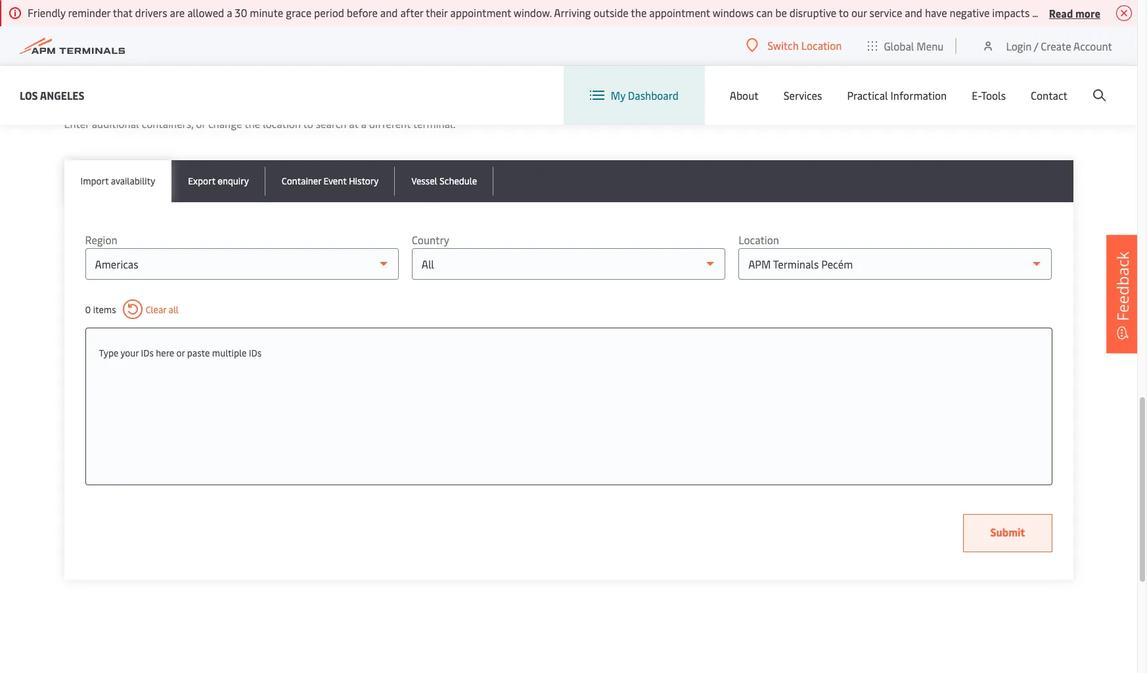 Task type: vqa. For each thing, say whether or not it's contained in the screenshot.
windows
yes



Task type: describe. For each thing, give the bounding box(es) containing it.
0 vertical spatial a
[[227, 5, 232, 20]]

reminder
[[68, 5, 111, 20]]

1 drivers from the left
[[135, 5, 167, 20]]

angeles
[[40, 88, 84, 102]]

tools
[[982, 88, 1006, 103]]

read
[[1050, 6, 1074, 20]]

login
[[1007, 38, 1032, 53]]

1 appointment from the left
[[450, 5, 511, 20]]

additional
[[92, 116, 139, 131]]

1 vertical spatial or
[[177, 347, 185, 360]]

terminal.
[[413, 116, 456, 131]]

container
[[282, 175, 321, 187]]

allowed
[[187, 5, 224, 20]]

paste
[[187, 347, 210, 360]]

import availability button
[[64, 160, 172, 202]]

contact button
[[1031, 66, 1068, 125]]

services
[[784, 88, 823, 103]]

my dashboard button
[[590, 66, 679, 125]]

after
[[401, 5, 424, 20]]

again
[[123, 87, 167, 112]]

multiple
[[212, 347, 247, 360]]

who
[[1082, 5, 1102, 20]]

search again enter additional containers, or change the location to search at a different terminal.
[[64, 87, 456, 131]]

login / create account link
[[982, 26, 1113, 65]]

region
[[85, 233, 117, 247]]

submit button
[[964, 515, 1053, 553]]

feedback button
[[1107, 235, 1140, 353]]

history
[[349, 175, 379, 187]]

dashboard
[[628, 88, 679, 103]]

information
[[891, 88, 947, 103]]

0 items
[[85, 303, 116, 316]]

a inside the search again enter additional containers, or change the location to search at a different terminal.
[[361, 116, 367, 131]]

at
[[349, 116, 359, 131]]

about button
[[730, 66, 759, 125]]

container event history button
[[265, 160, 395, 202]]

practical information button
[[848, 66, 947, 125]]

2 ids from the left
[[249, 347, 262, 360]]

that
[[113, 5, 133, 20]]

2 on from the left
[[1134, 5, 1146, 20]]

containers,
[[142, 116, 194, 131]]

minute
[[250, 5, 283, 20]]

submit
[[991, 525, 1026, 540]]

event
[[324, 175, 347, 187]]

different
[[369, 116, 411, 131]]

global menu button
[[855, 26, 957, 65]]

change
[[208, 116, 242, 131]]

search
[[64, 87, 119, 112]]

tab list containing import availability
[[64, 160, 1074, 202]]

be
[[776, 5, 787, 20]]

los
[[20, 88, 38, 102]]

window.
[[514, 5, 552, 20]]

the inside the search again enter additional containers, or change the location to search at a different terminal.
[[245, 116, 260, 131]]

disruptive
[[790, 5, 837, 20]]

1 on from the left
[[1033, 5, 1045, 20]]

can
[[757, 5, 773, 20]]

practical information
[[848, 88, 947, 103]]

e-tools button
[[972, 66, 1006, 125]]

schedule
[[440, 175, 477, 187]]

period
[[314, 5, 344, 20]]

friendly reminder that drivers are allowed a 30 minute grace period before and after their appointment window. arriving outside the appointment windows can be disruptive to our service and have negative impacts on drivers who arrive on 
[[28, 5, 1148, 20]]

global
[[884, 38, 915, 53]]

0 vertical spatial to
[[839, 5, 849, 20]]

their
[[426, 5, 448, 20]]

30
[[235, 5, 247, 20]]

or inside the search again enter additional containers, or change the location to search at a different terminal.
[[196, 116, 206, 131]]

friendly
[[28, 5, 66, 20]]

items
[[93, 303, 116, 316]]



Task type: locate. For each thing, give the bounding box(es) containing it.
/
[[1034, 38, 1039, 53]]

0
[[85, 303, 91, 316]]

type
[[99, 347, 119, 360]]

location
[[263, 116, 301, 131]]

1 horizontal spatial location
[[802, 38, 842, 53]]

0 vertical spatial location
[[802, 38, 842, 53]]

my
[[611, 88, 626, 103]]

negative
[[950, 5, 990, 20]]

on
[[1033, 5, 1045, 20], [1134, 5, 1146, 20]]

or
[[196, 116, 206, 131], [177, 347, 185, 360]]

the right the outside
[[631, 5, 647, 20]]

еnquiry
[[218, 175, 249, 187]]

1 horizontal spatial a
[[361, 116, 367, 131]]

my dashboard
[[611, 88, 679, 103]]

availability
[[111, 175, 155, 187]]

0 vertical spatial or
[[196, 116, 206, 131]]

e-
[[972, 88, 982, 103]]

0 horizontal spatial ids
[[141, 347, 154, 360]]

more
[[1076, 6, 1101, 20]]

a left 30
[[227, 5, 232, 20]]

0 horizontal spatial a
[[227, 5, 232, 20]]

los angeles link
[[20, 87, 84, 104]]

and left have
[[905, 5, 923, 20]]

0 horizontal spatial and
[[380, 5, 398, 20]]

vessel schedule
[[412, 175, 477, 187]]

arriving
[[554, 5, 591, 20]]

import availability
[[81, 175, 155, 187]]

1 and from the left
[[380, 5, 398, 20]]

a
[[227, 5, 232, 20], [361, 116, 367, 131]]

2 drivers from the left
[[1047, 5, 1079, 20]]

1 ids from the left
[[141, 347, 154, 360]]

export
[[188, 175, 215, 187]]

1 vertical spatial location
[[739, 233, 780, 247]]

and
[[380, 5, 398, 20], [905, 5, 923, 20]]

0 horizontal spatial or
[[177, 347, 185, 360]]

here
[[156, 347, 174, 360]]

0 horizontal spatial to
[[303, 116, 313, 131]]

ids right your
[[141, 347, 154, 360]]

clear all button
[[123, 300, 179, 319]]

1 horizontal spatial ids
[[249, 347, 262, 360]]

your
[[121, 347, 139, 360]]

0 horizontal spatial on
[[1033, 5, 1045, 20]]

appointment left the windows
[[650, 5, 711, 20]]

global menu
[[884, 38, 944, 53]]

location
[[802, 38, 842, 53], [739, 233, 780, 247]]

services button
[[784, 66, 823, 125]]

read more
[[1050, 6, 1101, 20]]

drivers
[[135, 5, 167, 20], [1047, 5, 1079, 20]]

None text field
[[99, 342, 1039, 365]]

our
[[852, 5, 867, 20]]

appointment right the their
[[450, 5, 511, 20]]

switch
[[768, 38, 799, 53]]

1 vertical spatial to
[[303, 116, 313, 131]]

0 vertical spatial the
[[631, 5, 647, 20]]

0 horizontal spatial appointment
[[450, 5, 511, 20]]

contact
[[1031, 88, 1068, 103]]

drivers left who
[[1047, 5, 1079, 20]]

feedback
[[1112, 251, 1134, 321]]

export еnquiry button
[[172, 160, 265, 202]]

enter
[[64, 116, 89, 131]]

0 horizontal spatial the
[[245, 116, 260, 131]]

ids
[[141, 347, 154, 360], [249, 347, 262, 360]]

grace
[[286, 5, 312, 20]]

1 horizontal spatial on
[[1134, 5, 1146, 20]]

clear
[[146, 303, 166, 316]]

1 horizontal spatial appointment
[[650, 5, 711, 20]]

outside
[[594, 5, 629, 20]]

export еnquiry
[[188, 175, 249, 187]]

vessel schedule button
[[395, 160, 494, 202]]

to inside the search again enter additional containers, or change the location to search at a different terminal.
[[303, 116, 313, 131]]

create
[[1041, 38, 1072, 53]]

search
[[316, 116, 347, 131]]

1 vertical spatial the
[[245, 116, 260, 131]]

los angeles
[[20, 88, 84, 102]]

switch location button
[[747, 38, 842, 53]]

the right change
[[245, 116, 260, 131]]

or right "here"
[[177, 347, 185, 360]]

about
[[730, 88, 759, 103]]

1 vertical spatial a
[[361, 116, 367, 131]]

container event history
[[282, 175, 379, 187]]

are
[[170, 5, 185, 20]]

import
[[81, 175, 109, 187]]

1 horizontal spatial or
[[196, 116, 206, 131]]

country
[[412, 233, 449, 247]]

arrive
[[1104, 5, 1131, 20]]

1 horizontal spatial the
[[631, 5, 647, 20]]

appointment
[[450, 5, 511, 20], [650, 5, 711, 20]]

tab list
[[64, 160, 1074, 202]]

close alert image
[[1117, 5, 1133, 21]]

on left read
[[1033, 5, 1045, 20]]

account
[[1074, 38, 1113, 53]]

1 horizontal spatial and
[[905, 5, 923, 20]]

to
[[839, 5, 849, 20], [303, 116, 313, 131]]

service
[[870, 5, 903, 20]]

on right close alert image
[[1134, 5, 1146, 20]]

before
[[347, 5, 378, 20]]

2 appointment from the left
[[650, 5, 711, 20]]

impacts
[[993, 5, 1030, 20]]

0 horizontal spatial location
[[739, 233, 780, 247]]

0 horizontal spatial drivers
[[135, 5, 167, 20]]

and left the after
[[380, 5, 398, 20]]

vessel
[[412, 175, 438, 187]]

1 horizontal spatial to
[[839, 5, 849, 20]]

all
[[169, 303, 179, 316]]

ids right multiple
[[249, 347, 262, 360]]

to left our on the right top of page
[[839, 5, 849, 20]]

drivers left are at the left top of the page
[[135, 5, 167, 20]]

a right at
[[361, 116, 367, 131]]

1 horizontal spatial drivers
[[1047, 5, 1079, 20]]

e-tools
[[972, 88, 1006, 103]]

menu
[[917, 38, 944, 53]]

to left search at top left
[[303, 116, 313, 131]]

or left change
[[196, 116, 206, 131]]

type your ids here or paste multiple ids
[[99, 347, 262, 360]]

windows
[[713, 5, 754, 20]]

login / create account
[[1007, 38, 1113, 53]]

2 and from the left
[[905, 5, 923, 20]]

read more button
[[1050, 5, 1101, 21]]

have
[[925, 5, 948, 20]]



